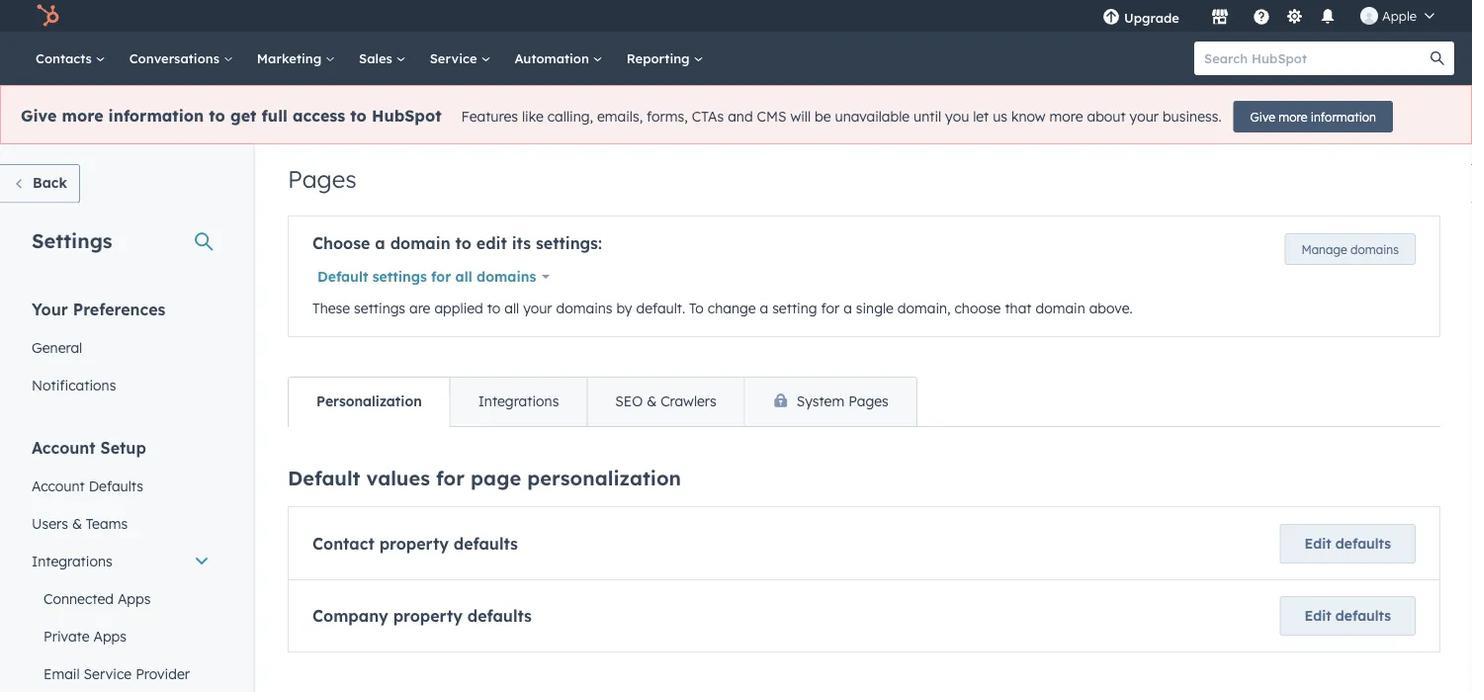 Task type: describe. For each thing, give the bounding box(es) containing it.
default settings for all domains
[[317, 268, 536, 285]]

hubspot link
[[24, 4, 74, 28]]

connected apps
[[43, 590, 151, 607]]

conversations link
[[117, 32, 245, 85]]

unavailable
[[835, 108, 910, 125]]

email service provider link
[[20, 655, 221, 692]]

help image
[[1253, 9, 1270, 27]]

more for give more information
[[1279, 109, 1307, 124]]

hubspot image
[[36, 4, 59, 28]]

general
[[32, 339, 82, 356]]

marketing
[[257, 50, 325, 66]]

provider
[[136, 665, 190, 682]]

private
[[43, 627, 90, 645]]

default settings for all domains button
[[312, 257, 563, 297]]

your preferences
[[32, 299, 166, 319]]

about
[[1087, 108, 1126, 125]]

settings image
[[1286, 8, 1303, 26]]

edit defaults button for contact property defaults
[[1280, 524, 1416, 564]]

information for give more information
[[1311, 109, 1376, 124]]

by
[[616, 300, 632, 317]]

get
[[230, 106, 256, 126]]

private apps
[[43, 627, 127, 645]]

property for company
[[393, 606, 463, 626]]

conversations
[[129, 50, 223, 66]]

connected apps link
[[20, 580, 221, 617]]

back
[[33, 174, 67, 191]]

teams
[[86, 515, 128, 532]]

these settings are applied to all your domains by default. to change a setting for a single domain, choose that domain above.
[[312, 300, 1133, 317]]

values
[[366, 466, 430, 490]]

change
[[708, 300, 756, 317]]

more for give more information to get full access to hubspot
[[62, 106, 103, 126]]

company property defaults
[[312, 606, 532, 626]]

seo & crawlers button
[[587, 378, 744, 426]]

& for teams
[[72, 515, 82, 532]]

1 horizontal spatial integrations button
[[449, 378, 587, 426]]

choose a domain to edit its settings:
[[312, 233, 602, 253]]

preferences
[[73, 299, 166, 319]]

account for account setup
[[32, 437, 96, 457]]

automation
[[514, 50, 593, 66]]

settings
[[32, 228, 112, 253]]

applied
[[434, 300, 483, 317]]

default for default settings for all domains
[[317, 268, 368, 285]]

to right access
[[350, 106, 367, 126]]

settings:
[[536, 233, 602, 253]]

reporting link
[[615, 32, 715, 85]]

marketplaces button
[[1199, 0, 1241, 32]]

edit for contact property defaults
[[1304, 535, 1331, 552]]

search button
[[1421, 42, 1454, 75]]

access
[[293, 106, 345, 126]]

Search HubSpot search field
[[1194, 42, 1436, 75]]

and
[[728, 108, 753, 125]]

0 vertical spatial pages
[[288, 164, 357, 194]]

emails,
[[597, 108, 643, 125]]

1 horizontal spatial domains
[[556, 300, 612, 317]]

notifications link
[[20, 366, 221, 404]]

us
[[993, 108, 1007, 125]]

manage
[[1301, 242, 1347, 257]]

1 vertical spatial for
[[821, 300, 840, 317]]

account defaults
[[32, 477, 143, 494]]

like
[[522, 108, 544, 125]]

apple
[[1382, 7, 1417, 24]]

contact
[[312, 534, 374, 554]]

to right the applied
[[487, 300, 501, 317]]

default.
[[636, 300, 685, 317]]

system pages button
[[744, 378, 916, 426]]

system pages
[[797, 392, 889, 410]]

personalization
[[527, 466, 681, 490]]

domain,
[[897, 300, 951, 317]]

search image
[[1431, 51, 1444, 65]]

to left edit
[[455, 233, 471, 253]]

service link
[[418, 32, 503, 85]]

your
[[32, 299, 68, 319]]

features like calling, emails, forms, ctas and cms will be unavailable until you let us know more about your business.
[[461, 108, 1222, 125]]

contacts link
[[24, 32, 117, 85]]

default for default values for page personalization
[[288, 466, 360, 490]]

navigation containing personalization
[[288, 377, 917, 427]]

page
[[471, 466, 521, 490]]

marketplaces image
[[1211, 9, 1229, 27]]

1 horizontal spatial a
[[760, 300, 768, 317]]

cms
[[757, 108, 786, 125]]

reporting
[[627, 50, 693, 66]]

0 horizontal spatial a
[[375, 233, 385, 253]]

users & teams
[[32, 515, 128, 532]]

email
[[43, 665, 80, 682]]

account setup element
[[20, 436, 221, 692]]

setting
[[772, 300, 817, 317]]

calling,
[[547, 108, 593, 125]]

know
[[1011, 108, 1046, 125]]

its
[[512, 233, 531, 253]]

single
[[856, 300, 894, 317]]

forms,
[[647, 108, 688, 125]]

account defaults link
[[20, 467, 221, 505]]

upgrade
[[1124, 9, 1179, 26]]

1 horizontal spatial all
[[504, 300, 519, 317]]

sales
[[359, 50, 396, 66]]

users & teams link
[[20, 505, 221, 542]]

system
[[797, 392, 844, 410]]

give for give more information to get full access to hubspot
[[21, 106, 57, 126]]

settings for these
[[354, 300, 405, 317]]

seo
[[615, 392, 643, 410]]

integrations inside 'navigation'
[[478, 392, 559, 410]]

for for personalization
[[436, 466, 465, 490]]

integrations inside account setup element
[[32, 552, 112, 569]]



Task type: locate. For each thing, give the bounding box(es) containing it.
help button
[[1245, 0, 1278, 32]]

& right users
[[72, 515, 82, 532]]

0 vertical spatial edit
[[1304, 535, 1331, 552]]

0 vertical spatial domains
[[1351, 242, 1399, 257]]

0 vertical spatial account
[[32, 437, 96, 457]]

1 vertical spatial your
[[523, 300, 552, 317]]

all up the applied
[[455, 268, 472, 285]]

domains inside default settings for all domains popup button
[[477, 268, 536, 285]]

edit defaults for contact property defaults
[[1304, 535, 1391, 552]]

1 horizontal spatial pages
[[848, 392, 889, 410]]

1 vertical spatial settings
[[354, 300, 405, 317]]

for up the applied
[[431, 268, 451, 285]]

1 vertical spatial all
[[504, 300, 519, 317]]

general link
[[20, 329, 221, 366]]

1 horizontal spatial &
[[647, 392, 657, 410]]

2 horizontal spatial more
[[1279, 109, 1307, 124]]

0 horizontal spatial integrations button
[[20, 542, 221, 580]]

for inside default settings for all domains popup button
[[431, 268, 451, 285]]

default down choose at the left of page
[[317, 268, 368, 285]]

crawlers
[[661, 392, 716, 410]]

2 vertical spatial domains
[[556, 300, 612, 317]]

give more information
[[1250, 109, 1376, 124]]

service inside email service provider "link"
[[84, 665, 132, 682]]

0 vertical spatial all
[[455, 268, 472, 285]]

above.
[[1089, 300, 1133, 317]]

settings
[[372, 268, 427, 285], [354, 300, 405, 317]]

1 vertical spatial integrations
[[32, 552, 112, 569]]

service up features
[[430, 50, 481, 66]]

domains left by
[[556, 300, 612, 317]]

all right the applied
[[504, 300, 519, 317]]

to
[[689, 300, 704, 317]]

back link
[[0, 164, 80, 203]]

for left page
[[436, 466, 465, 490]]

settings left are
[[354, 300, 405, 317]]

your down its
[[523, 300, 552, 317]]

these
[[312, 300, 350, 317]]

0 horizontal spatial information
[[108, 106, 204, 126]]

integrations button up page
[[449, 378, 587, 426]]

0 vertical spatial default
[[317, 268, 368, 285]]

1 vertical spatial edit
[[1304, 607, 1331, 624]]

0 vertical spatial edit defaults
[[1304, 535, 1391, 552]]

settings inside popup button
[[372, 268, 427, 285]]

sales link
[[347, 32, 418, 85]]

pages right "system"
[[848, 392, 889, 410]]

give right business.
[[1250, 109, 1275, 124]]

all
[[455, 268, 472, 285], [504, 300, 519, 317]]

information for give more information to get full access to hubspot
[[108, 106, 204, 126]]

marketing link
[[245, 32, 347, 85]]

0 horizontal spatial all
[[455, 268, 472, 285]]

are
[[409, 300, 431, 317]]

0 vertical spatial your
[[1130, 108, 1159, 125]]

a right choose at the left of page
[[375, 233, 385, 253]]

domain right 'that'
[[1036, 300, 1085, 317]]

& inside button
[[647, 392, 657, 410]]

domain up default settings for all domains
[[390, 233, 450, 253]]

0 vertical spatial for
[[431, 268, 451, 285]]

1 horizontal spatial service
[[430, 50, 481, 66]]

connected
[[43, 590, 114, 607]]

more
[[62, 106, 103, 126], [1049, 108, 1083, 125], [1279, 109, 1307, 124]]

account setup
[[32, 437, 146, 457]]

settings for default
[[372, 268, 427, 285]]

domains right manage
[[1351, 242, 1399, 257]]

1 vertical spatial pages
[[848, 392, 889, 410]]

integrations up page
[[478, 392, 559, 410]]

personalization
[[316, 392, 422, 410]]

account up 'account defaults'
[[32, 437, 96, 457]]

pages down access
[[288, 164, 357, 194]]

1 horizontal spatial give
[[1250, 109, 1275, 124]]

0 horizontal spatial &
[[72, 515, 82, 532]]

setup
[[100, 437, 146, 457]]

0 horizontal spatial domain
[[390, 233, 450, 253]]

defaults
[[454, 534, 518, 554], [1335, 535, 1391, 552], [467, 606, 532, 626], [1335, 607, 1391, 624]]

1 edit defaults button from the top
[[1280, 524, 1416, 564]]

notifications image
[[1319, 9, 1337, 27]]

0 vertical spatial service
[[430, 50, 481, 66]]

information down search hubspot search box
[[1311, 109, 1376, 124]]

settings up are
[[372, 268, 427, 285]]

private apps link
[[20, 617, 221, 655]]

0 vertical spatial property
[[379, 534, 449, 554]]

1 horizontal spatial more
[[1049, 108, 1083, 125]]

menu containing apple
[[1088, 0, 1448, 32]]

service down private apps link
[[84, 665, 132, 682]]

a left single
[[843, 300, 852, 317]]

0 horizontal spatial more
[[62, 106, 103, 126]]

0 vertical spatial domain
[[390, 233, 450, 253]]

automation link
[[503, 32, 615, 85]]

&
[[647, 392, 657, 410], [72, 515, 82, 532]]

information down conversations
[[108, 106, 204, 126]]

1 vertical spatial edit defaults button
[[1280, 596, 1416, 636]]

you
[[945, 108, 969, 125]]

2 vertical spatial for
[[436, 466, 465, 490]]

service inside service link
[[430, 50, 481, 66]]

1 vertical spatial integrations button
[[20, 542, 221, 580]]

edit
[[476, 233, 507, 253]]

settings link
[[1282, 5, 1307, 26]]

1 vertical spatial domains
[[477, 268, 536, 285]]

2 horizontal spatial a
[[843, 300, 852, 317]]

notifications button
[[1311, 0, 1344, 32]]

menu
[[1088, 0, 1448, 32]]

more down contacts link
[[62, 106, 103, 126]]

0 horizontal spatial service
[[84, 665, 132, 682]]

your
[[1130, 108, 1159, 125], [523, 300, 552, 317]]

2 edit defaults button from the top
[[1280, 596, 1416, 636]]

upgrade image
[[1102, 9, 1120, 27]]

give down contacts
[[21, 106, 57, 126]]

domains inside manage domains link
[[1351, 242, 1399, 257]]

for for domains
[[431, 268, 451, 285]]

0 horizontal spatial integrations
[[32, 552, 112, 569]]

will
[[790, 108, 811, 125]]

edit defaults for company property defaults
[[1304, 607, 1391, 624]]

information
[[108, 106, 204, 126], [1311, 109, 1376, 124]]

bob builder image
[[1360, 7, 1378, 25]]

1 edit from the top
[[1304, 535, 1331, 552]]

property down contact property defaults
[[393, 606, 463, 626]]

2 edit from the top
[[1304, 607, 1331, 624]]

notifications
[[32, 376, 116, 393]]

1 vertical spatial default
[[288, 466, 360, 490]]

1 vertical spatial edit defaults
[[1304, 607, 1391, 624]]

0 vertical spatial integrations button
[[449, 378, 587, 426]]

more right 'know'
[[1049, 108, 1083, 125]]

contacts
[[36, 50, 96, 66]]

apple button
[[1348, 0, 1446, 32]]

give more information to get full access to hubspot
[[21, 106, 441, 126]]

manage domains
[[1301, 242, 1399, 257]]

domains
[[1351, 242, 1399, 257], [477, 268, 536, 285], [556, 300, 612, 317]]

property down values
[[379, 534, 449, 554]]

company
[[312, 606, 388, 626]]

1 vertical spatial domain
[[1036, 300, 1085, 317]]

property
[[379, 534, 449, 554], [393, 606, 463, 626]]

your preferences element
[[20, 298, 221, 404]]

domain
[[390, 233, 450, 253], [1036, 300, 1085, 317]]

1 vertical spatial property
[[393, 606, 463, 626]]

1 horizontal spatial your
[[1130, 108, 1159, 125]]

pages inside 'button'
[[848, 392, 889, 410]]

default up contact
[[288, 466, 360, 490]]

1 vertical spatial apps
[[93, 627, 127, 645]]

give for give more information
[[1250, 109, 1275, 124]]

default values for page personalization
[[288, 466, 681, 490]]

your right "about"
[[1130, 108, 1159, 125]]

apps up email service provider
[[93, 627, 127, 645]]

1 horizontal spatial information
[[1311, 109, 1376, 124]]

choose
[[954, 300, 1001, 317]]

users
[[32, 515, 68, 532]]

account
[[32, 437, 96, 457], [32, 477, 85, 494]]

edit defaults button for company property defaults
[[1280, 596, 1416, 636]]

features
[[461, 108, 518, 125]]

0 horizontal spatial your
[[523, 300, 552, 317]]

0 vertical spatial &
[[647, 392, 657, 410]]

0 vertical spatial apps
[[118, 590, 151, 607]]

a
[[375, 233, 385, 253], [760, 300, 768, 317], [843, 300, 852, 317]]

seo & crawlers
[[615, 392, 716, 410]]

navigation
[[288, 377, 917, 427]]

hubspot
[[372, 106, 441, 126]]

full
[[262, 106, 288, 126]]

& right seo
[[647, 392, 657, 410]]

pages
[[288, 164, 357, 194], [848, 392, 889, 410]]

apps
[[118, 590, 151, 607], [93, 627, 127, 645]]

defaults
[[89, 477, 143, 494]]

1 vertical spatial &
[[72, 515, 82, 532]]

& inside "link"
[[72, 515, 82, 532]]

0 horizontal spatial domains
[[477, 268, 536, 285]]

business.
[[1163, 108, 1222, 125]]

ctas
[[692, 108, 724, 125]]

0 vertical spatial edit defaults button
[[1280, 524, 1416, 564]]

2 edit defaults from the top
[[1304, 607, 1391, 624]]

& for crawlers
[[647, 392, 657, 410]]

1 vertical spatial account
[[32, 477, 85, 494]]

a left setting at the right of the page
[[760, 300, 768, 317]]

account up users
[[32, 477, 85, 494]]

2 account from the top
[[32, 477, 85, 494]]

0 vertical spatial settings
[[372, 268, 427, 285]]

give
[[21, 106, 57, 126], [1250, 109, 1275, 124]]

account for account defaults
[[32, 477, 85, 494]]

integrations
[[478, 392, 559, 410], [32, 552, 112, 569]]

1 account from the top
[[32, 437, 96, 457]]

apps for connected apps
[[118, 590, 151, 607]]

integrations up connected
[[32, 552, 112, 569]]

0 horizontal spatial give
[[21, 106, 57, 126]]

until
[[913, 108, 941, 125]]

contact property defaults
[[312, 534, 518, 554]]

1 horizontal spatial integrations
[[478, 392, 559, 410]]

edit for company property defaults
[[1304, 607, 1331, 624]]

for right setting at the right of the page
[[821, 300, 840, 317]]

default inside default settings for all domains popup button
[[317, 268, 368, 285]]

0 vertical spatial integrations
[[478, 392, 559, 410]]

1 horizontal spatial domain
[[1036, 300, 1085, 317]]

1 vertical spatial service
[[84, 665, 132, 682]]

2 horizontal spatial domains
[[1351, 242, 1399, 257]]

let
[[973, 108, 989, 125]]

integrations button down teams
[[20, 542, 221, 580]]

choose
[[312, 233, 370, 253]]

personalization button
[[289, 378, 449, 426]]

apps for private apps
[[93, 627, 127, 645]]

edit defaults button
[[1280, 524, 1416, 564], [1280, 596, 1416, 636]]

0 horizontal spatial pages
[[288, 164, 357, 194]]

apps up private apps link
[[118, 590, 151, 607]]

domains down edit
[[477, 268, 536, 285]]

more down search hubspot search box
[[1279, 109, 1307, 124]]

1 edit defaults from the top
[[1304, 535, 1391, 552]]

to left get
[[209, 106, 225, 126]]

that
[[1005, 300, 1032, 317]]

all inside default settings for all domains popup button
[[455, 268, 472, 285]]

property for contact
[[379, 534, 449, 554]]



Task type: vqa. For each thing, say whether or not it's contained in the screenshot.
& to the right
yes



